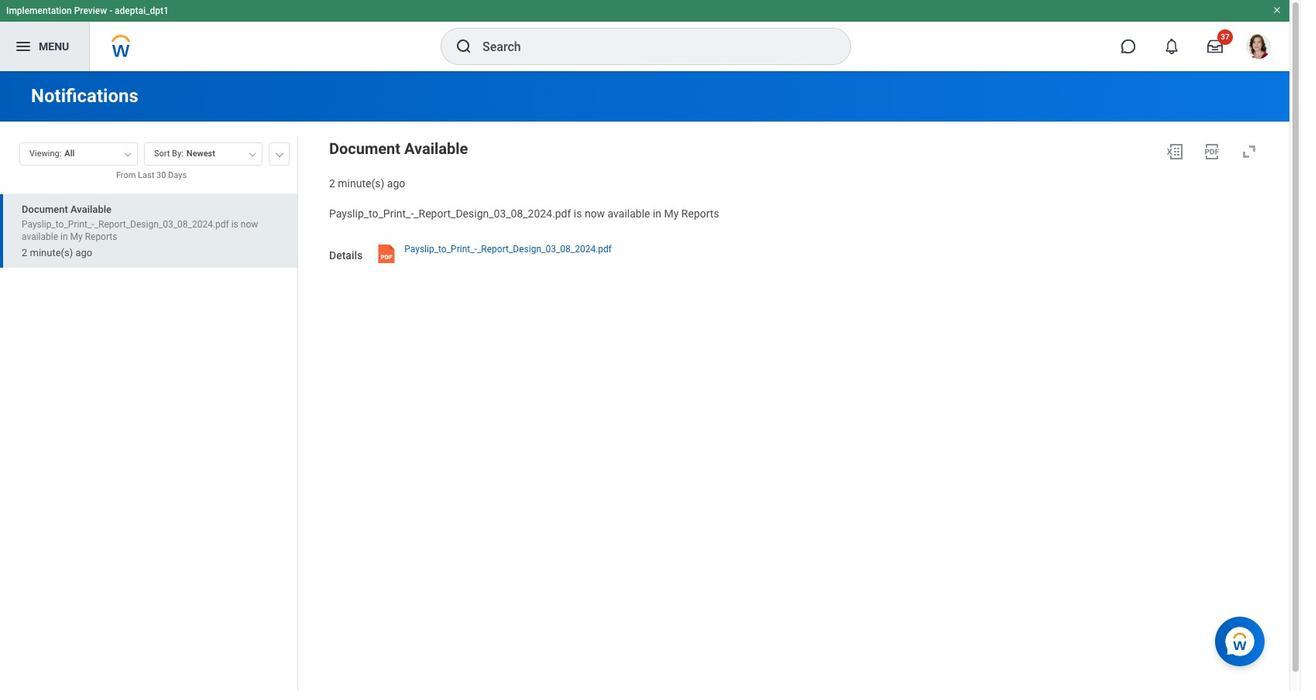 Task type: vqa. For each thing, say whether or not it's contained in the screenshot.
bottom Available
yes



Task type: describe. For each thing, give the bounding box(es) containing it.
from last 30 days
[[116, 170, 187, 180]]

available for document available payslip_to_print_-_report_design_03_08_2024.pdf is now available in my reports 2 minute(s) ago
[[70, 203, 112, 215]]

ago inside document available region
[[387, 177, 405, 190]]

inbox large image
[[1207, 39, 1223, 54]]

close environment banner image
[[1273, 5, 1282, 15]]

menu banner
[[0, 0, 1290, 71]]

document available payslip_to_print_-_report_design_03_08_2024.pdf is now available in my reports 2 minute(s) ago
[[22, 203, 258, 259]]

_report_design_03_08_2024.pdf for payslip_to_print_-_report_design_03_08_2024.pdf is now available in my reports
[[414, 207, 571, 220]]

payslip_to_print_-_report_design_03_08_2024.pdf link
[[405, 240, 612, 267]]

last
[[138, 170, 154, 180]]

notifications main content
[[0, 71, 1290, 692]]

37 button
[[1198, 29, 1233, 64]]

document for document available
[[329, 139, 400, 158]]

from
[[116, 170, 136, 180]]

tab panel inside notifications main content
[[0, 136, 297, 692]]

days
[[168, 170, 187, 180]]

30
[[156, 170, 166, 180]]

view printable version (pdf) image
[[1203, 143, 1221, 161]]

export to excel image
[[1166, 143, 1184, 161]]

menu
[[39, 40, 69, 52]]

fullscreen image
[[1240, 143, 1259, 161]]

more image
[[275, 149, 284, 157]]

document available
[[329, 139, 468, 158]]

reports inside document available payslip_to_print_-_report_design_03_08_2024.pdf is now available in my reports 2 minute(s) ago
[[85, 231, 117, 242]]

_report_design_03_08_2024.pdf inside document available payslip_to_print_-_report_design_03_08_2024.pdf is now available in my reports 2 minute(s) ago
[[94, 219, 229, 230]]

1 horizontal spatial is
[[574, 207, 582, 220]]

preview
[[74, 5, 107, 16]]

payslip_to_print_- for payslip_to_print_-_report_design_03_08_2024.pdf is now available in my reports
[[329, 207, 414, 220]]

payslip_to_print_- for payslip_to_print_-_report_design_03_08_2024.pdf
[[405, 244, 477, 254]]

payslip_to_print_-_report_design_03_08_2024.pdf is now available in my reports
[[329, 207, 719, 220]]

details
[[329, 249, 363, 261]]

0 vertical spatial reports
[[681, 207, 719, 220]]

available inside document available payslip_to_print_-_report_design_03_08_2024.pdf is now available in my reports 2 minute(s) ago
[[22, 231, 58, 242]]

_report_design_03_08_2024.pdf for payslip_to_print_-_report_design_03_08_2024.pdf
[[477, 244, 612, 254]]

ago inside document available payslip_to_print_-_report_design_03_08_2024.pdf is now available in my reports 2 minute(s) ago
[[75, 247, 92, 259]]

37
[[1221, 33, 1230, 41]]

notifications large image
[[1164, 39, 1180, 54]]



Task type: locate. For each thing, give the bounding box(es) containing it.
1 horizontal spatial my
[[664, 207, 679, 220]]

1 horizontal spatial now
[[585, 207, 605, 220]]

1 horizontal spatial minute(s)
[[338, 177, 384, 190]]

now inside document available payslip_to_print_-_report_design_03_08_2024.pdf is now available in my reports 2 minute(s) ago
[[241, 219, 258, 230]]

available down the all
[[70, 203, 112, 215]]

0 vertical spatial ago
[[387, 177, 405, 190]]

0 vertical spatial in
[[653, 207, 661, 220]]

available
[[608, 207, 650, 220], [22, 231, 58, 242]]

1 vertical spatial available
[[22, 231, 58, 242]]

0 vertical spatial minute(s)
[[338, 177, 384, 190]]

payslip_to_print_-_report_design_03_08_2024.pdf
[[405, 244, 612, 254]]

0 horizontal spatial available
[[22, 231, 58, 242]]

is
[[574, 207, 582, 220], [231, 219, 238, 230]]

1 vertical spatial 2
[[22, 247, 27, 259]]

minute(s) inside document available payslip_to_print_-_report_design_03_08_2024.pdf is now available in my reports 2 minute(s) ago
[[30, 247, 73, 259]]

notifications
[[31, 85, 138, 107]]

_report_design_03_08_2024.pdf up payslip_to_print_-_report_design_03_08_2024.pdf
[[414, 207, 571, 220]]

2
[[329, 177, 335, 190], [22, 247, 27, 259]]

1 horizontal spatial ago
[[387, 177, 405, 190]]

available for document available
[[404, 139, 468, 158]]

ago
[[387, 177, 405, 190], [75, 247, 92, 259]]

0 horizontal spatial now
[[241, 219, 258, 230]]

1 horizontal spatial available
[[404, 139, 468, 158]]

by:
[[172, 149, 183, 159]]

2 inside document available region
[[329, 177, 335, 190]]

1 horizontal spatial 2
[[329, 177, 335, 190]]

sort
[[154, 149, 170, 159]]

available inside document available region
[[404, 139, 468, 158]]

viewing:
[[29, 149, 61, 159]]

my inside document available payslip_to_print_-_report_design_03_08_2024.pdf is now available in my reports 2 minute(s) ago
[[70, 231, 83, 242]]

_report_design_03_08_2024.pdf inside "link"
[[477, 244, 612, 254]]

1 horizontal spatial document
[[329, 139, 400, 158]]

0 vertical spatial available
[[404, 139, 468, 158]]

tab panel
[[0, 136, 297, 692]]

1 vertical spatial in
[[60, 231, 68, 242]]

newest
[[187, 149, 215, 159]]

1 vertical spatial my
[[70, 231, 83, 242]]

viewing: all
[[29, 149, 75, 159]]

0 horizontal spatial reports
[[85, 231, 117, 242]]

all
[[65, 149, 75, 159]]

2 minute(s) ago
[[329, 177, 405, 190]]

0 horizontal spatial in
[[60, 231, 68, 242]]

payslip_to_print_- inside document available payslip_to_print_-_report_design_03_08_2024.pdf is now available in my reports 2 minute(s) ago
[[22, 219, 94, 230]]

1 vertical spatial available
[[70, 203, 112, 215]]

document inside region
[[329, 139, 400, 158]]

1 vertical spatial reports
[[85, 231, 117, 242]]

tab panel containing document available
[[0, 136, 297, 692]]

1 vertical spatial document
[[22, 203, 68, 215]]

0 vertical spatial document
[[329, 139, 400, 158]]

-
[[109, 5, 112, 16]]

document available region
[[329, 136, 1265, 191]]

implementation
[[6, 5, 72, 16]]

now
[[585, 207, 605, 220], [241, 219, 258, 230]]

available up 2 minute(s) ago
[[404, 139, 468, 158]]

0 horizontal spatial 2
[[22, 247, 27, 259]]

0 vertical spatial 2
[[329, 177, 335, 190]]

0 horizontal spatial is
[[231, 219, 238, 230]]

1 horizontal spatial available
[[608, 207, 650, 220]]

0 horizontal spatial available
[[70, 203, 112, 215]]

_report_design_03_08_2024.pdf down the 30
[[94, 219, 229, 230]]

is inside document available payslip_to_print_-_report_design_03_08_2024.pdf is now available in my reports 2 minute(s) ago
[[231, 219, 238, 230]]

1 vertical spatial ago
[[75, 247, 92, 259]]

search image
[[455, 37, 473, 56]]

1 horizontal spatial reports
[[681, 207, 719, 220]]

0 horizontal spatial document
[[22, 203, 68, 215]]

in inside document available payslip_to_print_-_report_design_03_08_2024.pdf is now available in my reports 2 minute(s) ago
[[60, 231, 68, 242]]

Search Workday  search field
[[483, 29, 819, 64]]

payslip_to_print_- inside "link"
[[405, 244, 477, 254]]

document for document available payslip_to_print_-_report_design_03_08_2024.pdf is now available in my reports 2 minute(s) ago
[[22, 203, 68, 215]]

_report_design_03_08_2024.pdf down payslip_to_print_-_report_design_03_08_2024.pdf is now available in my reports
[[477, 244, 612, 254]]

implementation preview -   adeptai_dpt1
[[6, 5, 169, 16]]

adeptai_dpt1
[[115, 5, 169, 16]]

justify image
[[14, 37, 33, 56]]

0 horizontal spatial minute(s)
[[30, 247, 73, 259]]

0 horizontal spatial my
[[70, 231, 83, 242]]

document down viewing:
[[22, 203, 68, 215]]

payslip_to_print_-
[[329, 207, 414, 220], [22, 219, 94, 230], [405, 244, 477, 254]]

available
[[404, 139, 468, 158], [70, 203, 112, 215]]

document inside document available payslip_to_print_-_report_design_03_08_2024.pdf is now available in my reports 2 minute(s) ago
[[22, 203, 68, 215]]

reports
[[681, 207, 719, 220], [85, 231, 117, 242]]

minute(s) inside document available region
[[338, 177, 384, 190]]

1 horizontal spatial in
[[653, 207, 661, 220]]

_report_design_03_08_2024.pdf
[[414, 207, 571, 220], [94, 219, 229, 230], [477, 244, 612, 254]]

menu button
[[0, 22, 89, 71]]

available inside document available payslip_to_print_-_report_design_03_08_2024.pdf is now available in my reports 2 minute(s) ago
[[70, 203, 112, 215]]

0 vertical spatial my
[[664, 207, 679, 220]]

profile logan mcneil image
[[1246, 34, 1271, 62]]

1 vertical spatial minute(s)
[[30, 247, 73, 259]]

document
[[329, 139, 400, 158], [22, 203, 68, 215]]

sort by: newest
[[154, 149, 215, 159]]

2 inside document available payslip_to_print_-_report_design_03_08_2024.pdf is now available in my reports 2 minute(s) ago
[[22, 247, 27, 259]]

0 vertical spatial available
[[608, 207, 650, 220]]

0 horizontal spatial ago
[[75, 247, 92, 259]]

document up 2 minute(s) ago
[[329, 139, 400, 158]]

in
[[653, 207, 661, 220], [60, 231, 68, 242]]

my
[[664, 207, 679, 220], [70, 231, 83, 242]]

minute(s)
[[338, 177, 384, 190], [30, 247, 73, 259]]



